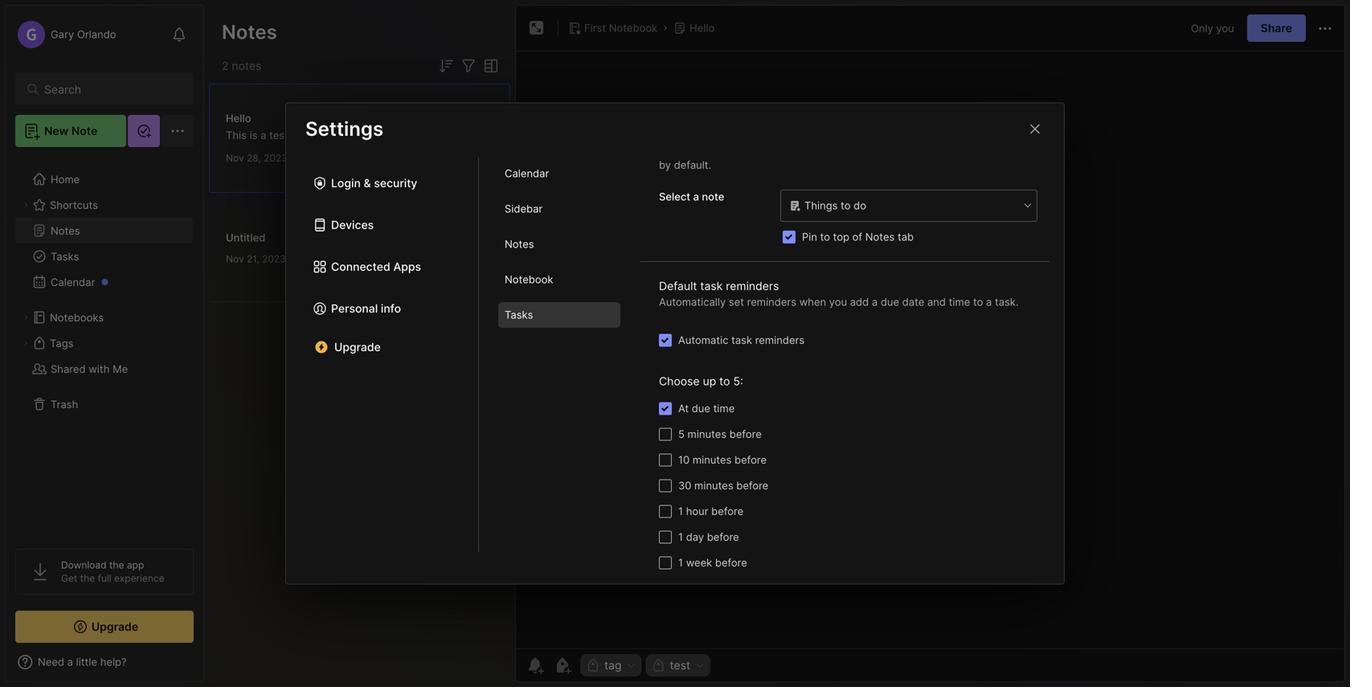 Task type: describe. For each thing, give the bounding box(es) containing it.
minutes for 5
[[688, 428, 727, 440]]

21,
[[247, 253, 259, 265]]

1 hour before
[[678, 505, 744, 518]]

personal info
[[331, 302, 401, 315]]

tasks inside "button"
[[51, 250, 79, 263]]

test button
[[646, 654, 711, 677]]

do
[[854, 200, 867, 212]]

1 horizontal spatial of
[[853, 231, 863, 243]]

new
[[44, 124, 69, 138]]

calendar button
[[15, 269, 193, 295]]

before for 10 minutes before
[[735, 454, 767, 466]]

tasks you create outside of a note will be saved in the selected location by default.
[[659, 143, 1014, 171]]

share
[[1261, 21, 1293, 35]]

note window element
[[515, 5, 1346, 682]]

automatic
[[678, 334, 729, 346]]

when
[[800, 296, 826, 308]]

5 minutes before
[[678, 428, 762, 440]]

select a note
[[659, 191, 725, 203]]

experience
[[114, 573, 164, 584]]

tree inside main element
[[6, 157, 203, 535]]

tags
[[50, 337, 74, 349]]

due inside default task reminders automatically set reminders when you add a due date and time to a task.
[[881, 296, 900, 308]]

expand notebooks image
[[21, 313, 31, 322]]

automatic task reminders
[[678, 334, 805, 346]]

nov 28, 2023
[[226, 152, 288, 164]]

week
[[686, 557, 712, 569]]

hello inside button
[[690, 22, 715, 34]]

home
[[51, 173, 80, 185]]

you inside default task reminders automatically set reminders when you add a due date and time to a task.
[[829, 296, 847, 308]]

1 for 1 day before
[[678, 531, 683, 543]]

notes link
[[15, 218, 193, 244]]

notes inside tab
[[505, 238, 534, 251]]

0 horizontal spatial due
[[692, 402, 711, 415]]

shared with me
[[51, 363, 128, 375]]

security
[[374, 176, 417, 190]]

things
[[805, 200, 838, 212]]

download
[[61, 559, 107, 571]]

saved
[[866, 143, 896, 156]]

first notebook
[[584, 22, 658, 34]]

close image
[[1026, 119, 1045, 139]]

shortcuts button
[[15, 192, 193, 218]]

in
[[899, 143, 907, 156]]

add tag image
[[553, 656, 572, 675]]

before for 30 minutes before
[[737, 479, 769, 492]]

login
[[331, 176, 361, 190]]

1 day before
[[678, 531, 739, 543]]

1 horizontal spatial upgrade button
[[305, 334, 459, 360]]

notebook inside 'tab'
[[505, 273, 553, 286]]

automatically
[[659, 296, 726, 308]]

with
[[89, 363, 110, 375]]

1 week before
[[678, 557, 747, 569]]

tag
[[604, 659, 622, 672]]

the inside tasks you create outside of a note will be saved in the selected location by default.
[[910, 143, 926, 156]]

notes inside tree
[[51, 224, 80, 237]]

before for 1 week before
[[715, 557, 747, 569]]

date
[[902, 296, 925, 308]]

a inside tasks you create outside of a note will be saved in the selected location by default.
[[798, 143, 804, 156]]

pin
[[802, 231, 817, 243]]

only
[[1191, 22, 1214, 34]]

2 notes
[[222, 59, 262, 73]]

0 horizontal spatial the
[[80, 573, 95, 584]]

calendar inside button
[[51, 276, 95, 288]]

a left task.
[[986, 296, 992, 308]]

default
[[659, 279, 697, 293]]

time inside default task reminders automatically set reminders when you add a due date and time to a task.
[[949, 296, 971, 308]]

connected apps
[[331, 260, 421, 274]]

full
[[98, 573, 111, 584]]

is
[[250, 129, 258, 141]]

select
[[659, 191, 691, 203]]

and
[[928, 296, 946, 308]]

you for only
[[1217, 22, 1235, 34]]

hour
[[686, 505, 709, 518]]

create
[[711, 143, 743, 156]]

selected
[[929, 143, 972, 156]]

home link
[[15, 166, 194, 192]]

1 horizontal spatial the
[[109, 559, 124, 571]]

test inside button
[[670, 659, 691, 672]]

calendar inside tab
[[505, 167, 549, 180]]

first
[[584, 22, 606, 34]]

2023 for nov 21, 2023
[[262, 253, 286, 265]]

upgrade button inside main element
[[15, 611, 194, 643]]

1 horizontal spatial upgrade
[[334, 340, 381, 354]]

at
[[678, 402, 689, 415]]

shared with me link
[[15, 356, 193, 382]]

default task reminders automatically set reminders when you add a due date and time to a task.
[[659, 279, 1019, 308]]

notes tab
[[498, 231, 621, 257]]

10
[[678, 454, 690, 466]]

notes up notes
[[222, 20, 277, 44]]

28,
[[247, 152, 261, 164]]

top
[[833, 231, 850, 243]]

shared
[[51, 363, 86, 375]]

a right is
[[261, 129, 266, 141]]

me
[[113, 363, 128, 375]]

sidebar
[[505, 203, 543, 215]]

add a reminder image
[[526, 656, 545, 675]]

you for tasks
[[691, 143, 708, 156]]

notes left tab
[[866, 231, 895, 243]]

notebooks
[[50, 311, 104, 324]]

1 for 1 week before
[[678, 557, 683, 569]]

choose
[[659, 375, 700, 388]]

connected
[[331, 260, 390, 274]]

notebook inside 'button'
[[609, 22, 658, 34]]

5:
[[733, 375, 743, 388]]

app
[[127, 559, 144, 571]]

login & security
[[331, 176, 417, 190]]

trash
[[51, 398, 78, 411]]

untitled
[[226, 232, 266, 244]]

minutes for 10
[[693, 454, 732, 466]]

settings
[[305, 117, 384, 141]]



Task type: locate. For each thing, give the bounding box(es) containing it.
notes down sidebar
[[505, 238, 534, 251]]

you inside note window element
[[1217, 22, 1235, 34]]

notebook up tasks tab
[[505, 273, 553, 286]]

1 vertical spatial due
[[692, 402, 711, 415]]

2 vertical spatial tasks
[[505, 309, 533, 321]]

1 for 1 hour before
[[678, 505, 683, 518]]

None search field
[[44, 80, 172, 99]]

0 vertical spatial nov
[[226, 152, 244, 164]]

1 vertical spatial test
[[670, 659, 691, 672]]

minutes down 5 minutes before
[[693, 454, 732, 466]]

personal
[[331, 302, 378, 315]]

before for 1 hour before
[[712, 505, 744, 518]]

0 vertical spatial calendar
[[505, 167, 549, 180]]

task.
[[995, 296, 1019, 308]]

1 vertical spatial nov
[[226, 253, 244, 265]]

tasks for tasks tab
[[505, 309, 533, 321]]

1 horizontal spatial test
[[670, 659, 691, 672]]

reminders down when
[[755, 334, 805, 346]]

upgrade down full
[[91, 620, 138, 634]]

1 vertical spatial minutes
[[693, 454, 732, 466]]

minutes right '5'
[[688, 428, 727, 440]]

minutes
[[688, 428, 727, 440], [693, 454, 732, 466], [695, 479, 734, 492]]

1 vertical spatial notebook
[[505, 273, 553, 286]]

tree
[[6, 157, 203, 535]]

0 vertical spatial 2023
[[264, 152, 288, 164]]

you left add
[[829, 296, 847, 308]]

3 1 from the top
[[678, 557, 683, 569]]

tasks inside tasks you create outside of a note will be saved in the selected location by default.
[[659, 143, 688, 156]]

nov for nov 21, 2023
[[226, 253, 244, 265]]

you
[[1217, 22, 1235, 34], [691, 143, 708, 156], [829, 296, 847, 308]]

2
[[222, 59, 229, 73]]

calendar
[[505, 167, 549, 180], [51, 276, 95, 288]]

the right in
[[910, 143, 926, 156]]

to right 'pin'
[[820, 231, 830, 243]]

apps
[[393, 260, 421, 274]]

tag button
[[580, 654, 642, 677]]

outside
[[746, 143, 782, 156]]

0 horizontal spatial notebook
[[505, 273, 553, 286]]

get
[[61, 573, 77, 584]]

0 horizontal spatial you
[[691, 143, 708, 156]]

2 1 from the top
[[678, 531, 683, 543]]

none search field inside main element
[[44, 80, 172, 99]]

before down the 10 minutes before
[[737, 479, 769, 492]]

0 horizontal spatial calendar
[[51, 276, 95, 288]]

0 horizontal spatial test
[[269, 129, 288, 141]]

test right is
[[269, 129, 288, 141]]

upgrade inside main element
[[91, 620, 138, 634]]

0 horizontal spatial note
[[702, 191, 725, 203]]

time
[[949, 296, 971, 308], [713, 402, 735, 415]]

0 vertical spatial reminders
[[726, 279, 779, 293]]

1 nov from the top
[[226, 152, 244, 164]]

0 vertical spatial you
[[1217, 22, 1235, 34]]

0 horizontal spatial task
[[700, 279, 723, 293]]

tasks up by
[[659, 143, 688, 156]]

first notebook button
[[565, 17, 661, 39]]

1 horizontal spatial tasks
[[505, 309, 533, 321]]

upgrade
[[334, 340, 381, 354], [91, 620, 138, 634]]

reminders for automatic
[[755, 334, 805, 346]]

notes
[[232, 59, 262, 73]]

due right at
[[692, 402, 711, 415]]

add
[[850, 296, 869, 308]]

Default task note field
[[780, 189, 1038, 223]]

2 tab list from the left
[[479, 125, 640, 552]]

before up the 10 minutes before
[[730, 428, 762, 440]]

nov
[[226, 152, 244, 164], [226, 253, 244, 265]]

location
[[975, 143, 1014, 156]]

expand note image
[[527, 18, 547, 38]]

sidebar tab
[[498, 196, 621, 222]]

hello
[[690, 22, 715, 34], [226, 112, 251, 125]]

1 horizontal spatial time
[[949, 296, 971, 308]]

shortcuts
[[50, 199, 98, 211]]

before up 30 minutes before on the bottom right of page
[[735, 454, 767, 466]]

0 horizontal spatial hello
[[226, 112, 251, 125]]

0 vertical spatial note
[[807, 143, 829, 156]]

tasks tab
[[498, 302, 621, 328]]

be
[[851, 143, 863, 156]]

to left do
[[841, 200, 851, 212]]

0 vertical spatial tasks
[[659, 143, 688, 156]]

share button
[[1247, 14, 1306, 42]]

of
[[785, 143, 795, 156], [853, 231, 863, 243]]

time right the and
[[949, 296, 971, 308]]

of right outside
[[785, 143, 795, 156]]

reminders up set
[[726, 279, 779, 293]]

1 vertical spatial upgrade button
[[15, 611, 194, 643]]

to
[[841, 200, 851, 212], [820, 231, 830, 243], [973, 296, 983, 308], [720, 375, 730, 388]]

Search text field
[[44, 82, 172, 97]]

task up automatically
[[700, 279, 723, 293]]

the up full
[[109, 559, 124, 571]]

nov left 28,
[[226, 152, 244, 164]]

will
[[832, 143, 848, 156]]

&
[[364, 176, 371, 190]]

1 vertical spatial of
[[853, 231, 863, 243]]

1 horizontal spatial hello
[[690, 22, 715, 34]]

1 tab list from the left
[[286, 125, 479, 552]]

2023
[[264, 152, 288, 164], [262, 253, 286, 265]]

2 horizontal spatial tasks
[[659, 143, 688, 156]]

1
[[678, 505, 683, 518], [678, 531, 683, 543], [678, 557, 683, 569]]

0 horizontal spatial upgrade button
[[15, 611, 194, 643]]

1 horizontal spatial due
[[881, 296, 900, 308]]

30 minutes before
[[678, 479, 769, 492]]

tags button
[[15, 330, 193, 356]]

2 vertical spatial reminders
[[755, 334, 805, 346]]

1 left week at the bottom right
[[678, 557, 683, 569]]

nov left 21,
[[226, 253, 244, 265]]

0 horizontal spatial upgrade
[[91, 620, 138, 634]]

things to do
[[805, 200, 867, 212]]

main element
[[0, 0, 209, 687]]

time up 5 minutes before
[[713, 402, 735, 415]]

tab list for tasks you create outside of a note will be saved in the selected location by default.
[[286, 125, 479, 552]]

1 vertical spatial 1
[[678, 531, 683, 543]]

1 horizontal spatial note
[[807, 143, 829, 156]]

download the app get the full experience
[[61, 559, 164, 584]]

2023 right 28,
[[264, 152, 288, 164]]

1 vertical spatial hello
[[226, 112, 251, 125]]

1 vertical spatial 2023
[[262, 253, 286, 265]]

set
[[729, 296, 744, 308]]

1 vertical spatial reminders
[[747, 296, 797, 308]]

1 1 from the top
[[678, 505, 683, 518]]

30
[[678, 479, 692, 492]]

tab list
[[286, 125, 479, 552], [479, 125, 640, 552]]

you up "default."
[[691, 143, 708, 156]]

notebooks link
[[15, 305, 193, 330]]

due left date
[[881, 296, 900, 308]]

tab list for default task reminders
[[479, 125, 640, 552]]

test
[[269, 129, 288, 141], [670, 659, 691, 672]]

you right only on the right of page
[[1217, 22, 1235, 34]]

notebook right the first
[[609, 22, 658, 34]]

1 left hour at the bottom right of the page
[[678, 505, 683, 518]]

0 vertical spatial time
[[949, 296, 971, 308]]

task for automatic
[[732, 334, 752, 346]]

notebook
[[609, 22, 658, 34], [505, 273, 553, 286]]

0 vertical spatial minutes
[[688, 428, 727, 440]]

a right select
[[693, 191, 699, 203]]

a
[[261, 129, 266, 141], [798, 143, 804, 156], [693, 191, 699, 203], [872, 296, 878, 308], [986, 296, 992, 308]]

by
[[659, 159, 671, 171]]

to inside things to do field
[[841, 200, 851, 212]]

tasks down notebook 'tab' at the top of page
[[505, 309, 533, 321]]

before right week at the bottom right
[[715, 557, 747, 569]]

None checkbox
[[659, 334, 672, 347], [659, 402, 672, 415], [659, 428, 672, 441], [659, 479, 672, 492], [659, 531, 672, 544], [659, 557, 672, 570], [659, 334, 672, 347], [659, 402, 672, 415], [659, 428, 672, 441], [659, 479, 672, 492], [659, 531, 672, 544], [659, 557, 672, 570]]

1 horizontal spatial you
[[829, 296, 847, 308]]

before
[[730, 428, 762, 440], [735, 454, 767, 466], [737, 479, 769, 492], [712, 505, 744, 518], [707, 531, 739, 543], [715, 557, 747, 569]]

0 horizontal spatial of
[[785, 143, 795, 156]]

1 vertical spatial note
[[702, 191, 725, 203]]

2 vertical spatial the
[[80, 573, 95, 584]]

task for default
[[700, 279, 723, 293]]

notes down the shortcuts
[[51, 224, 80, 237]]

5
[[678, 428, 685, 440]]

tasks up the calendar button
[[51, 250, 79, 263]]

tab
[[898, 231, 914, 243]]

note inside tasks you create outside of a note will be saved in the selected location by default.
[[807, 143, 829, 156]]

1 vertical spatial tasks
[[51, 250, 79, 263]]

nov 21, 2023
[[226, 253, 286, 265]]

note
[[807, 143, 829, 156], [702, 191, 725, 203]]

info
[[381, 302, 401, 315]]

reminders right set
[[747, 296, 797, 308]]

upgrade button
[[305, 334, 459, 360], [15, 611, 194, 643]]

before down 30 minutes before on the bottom right of page
[[712, 505, 744, 518]]

Note Editor text field
[[516, 51, 1345, 649]]

tab list containing login & security
[[286, 125, 479, 552]]

the down download
[[80, 573, 95, 584]]

0 vertical spatial task
[[700, 279, 723, 293]]

tree containing home
[[6, 157, 203, 535]]

2 horizontal spatial you
[[1217, 22, 1235, 34]]

1 horizontal spatial task
[[732, 334, 752, 346]]

task inside default task reminders automatically set reminders when you add a due date and time to a task.
[[700, 279, 723, 293]]

tasks button
[[15, 244, 193, 269]]

tab list containing calendar
[[479, 125, 640, 552]]

1 vertical spatial time
[[713, 402, 735, 415]]

before for 1 day before
[[707, 531, 739, 543]]

0 vertical spatial the
[[910, 143, 926, 156]]

before for 5 minutes before
[[730, 428, 762, 440]]

calendar up notebooks
[[51, 276, 95, 288]]

to inside default task reminders automatically set reminders when you add a due date and time to a task.
[[973, 296, 983, 308]]

1 vertical spatial you
[[691, 143, 708, 156]]

to left "5:"
[[720, 375, 730, 388]]

0 horizontal spatial tasks
[[51, 250, 79, 263]]

a right add
[[872, 296, 878, 308]]

0 vertical spatial test
[[269, 129, 288, 141]]

2 vertical spatial minutes
[[695, 479, 734, 492]]

a right outside
[[798, 143, 804, 156]]

1 horizontal spatial calendar
[[505, 167, 549, 180]]

2 vertical spatial 1
[[678, 557, 683, 569]]

test right tag
[[670, 659, 691, 672]]

2 vertical spatial you
[[829, 296, 847, 308]]

0 vertical spatial 1
[[678, 505, 683, 518]]

calendar up sidebar
[[505, 167, 549, 180]]

tasks for tasks you create outside of a note will be saved in the selected location by default.
[[659, 143, 688, 156]]

1 vertical spatial task
[[732, 334, 752, 346]]

day
[[686, 531, 704, 543]]

to left task.
[[973, 296, 983, 308]]

up
[[703, 375, 716, 388]]

note down "default."
[[702, 191, 725, 203]]

0 vertical spatial of
[[785, 143, 795, 156]]

only you
[[1191, 22, 1235, 34]]

minutes up 1 hour before
[[695, 479, 734, 492]]

minutes for 30
[[695, 479, 734, 492]]

0 vertical spatial upgrade
[[334, 340, 381, 354]]

expand tags image
[[21, 338, 31, 348]]

1 horizontal spatial notebook
[[609, 22, 658, 34]]

before up 1 week before
[[707, 531, 739, 543]]

hello button
[[671, 17, 718, 39]]

task right automatic
[[732, 334, 752, 346]]

0 horizontal spatial time
[[713, 402, 735, 415]]

1 vertical spatial upgrade
[[91, 620, 138, 634]]

note left will
[[807, 143, 829, 156]]

pin to top of notes tab
[[802, 231, 914, 243]]

tasks inside tab
[[505, 309, 533, 321]]

of inside tasks you create outside of a note will be saved in the selected location by default.
[[785, 143, 795, 156]]

task
[[700, 279, 723, 293], [732, 334, 752, 346]]

upgrade down the personal
[[334, 340, 381, 354]]

2023 for nov 28, 2023
[[264, 152, 288, 164]]

you inside tasks you create outside of a note will be saved in the selected location by default.
[[691, 143, 708, 156]]

at due time
[[678, 402, 735, 415]]

0 vertical spatial notebook
[[609, 22, 658, 34]]

2 nov from the top
[[226, 253, 244, 265]]

10 minutes before
[[678, 454, 767, 466]]

None checkbox
[[659, 454, 672, 467], [659, 505, 672, 518], [659, 454, 672, 467], [659, 505, 672, 518]]

this is a test
[[226, 129, 288, 141]]

upgrade button down info
[[305, 334, 459, 360]]

2 horizontal spatial the
[[910, 143, 926, 156]]

default.
[[674, 159, 712, 171]]

Pin to top of Notes tab checkbox
[[783, 231, 796, 244]]

1 vertical spatial the
[[109, 559, 124, 571]]

calendar tab
[[498, 161, 621, 186]]

of right top
[[853, 231, 863, 243]]

notebook tab
[[498, 267, 621, 293]]

new note
[[44, 124, 97, 138]]

0 vertical spatial hello
[[690, 22, 715, 34]]

2023 right 21,
[[262, 253, 286, 265]]

devices
[[331, 218, 374, 232]]

0 vertical spatial upgrade button
[[305, 334, 459, 360]]

1 vertical spatial calendar
[[51, 276, 95, 288]]

notes
[[222, 20, 277, 44], [51, 224, 80, 237], [866, 231, 895, 243], [505, 238, 534, 251]]

0 vertical spatial due
[[881, 296, 900, 308]]

reminders for default
[[726, 279, 779, 293]]

upgrade button down full
[[15, 611, 194, 643]]

1 left the day
[[678, 531, 683, 543]]

nov for nov 28, 2023
[[226, 152, 244, 164]]

choose up to 5:
[[659, 375, 743, 388]]



Task type: vqa. For each thing, say whether or not it's contained in the screenshot.
topmost more actions icon
no



